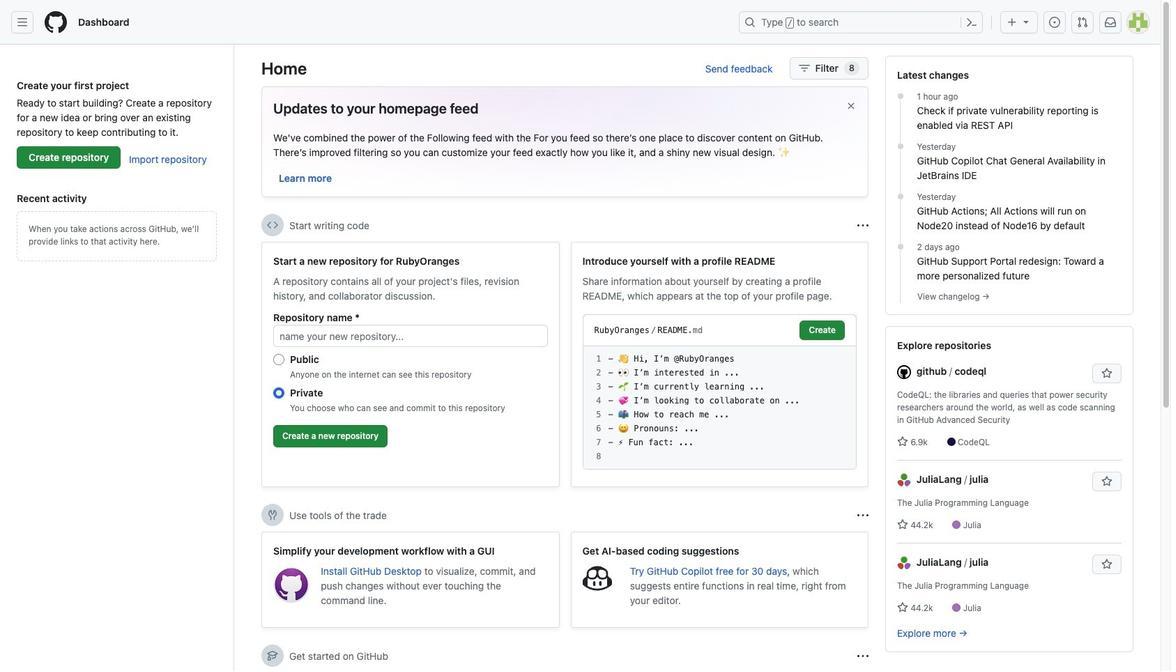 Task type: vqa. For each thing, say whether or not it's contained in the screenshot.
name your new repository... text box
yes



Task type: describe. For each thing, give the bounding box(es) containing it.
why am i seeing this? image for introduce yourself with a profile readme element
[[858, 220, 869, 231]]

triangle down image
[[1021, 16, 1032, 27]]

2 dot fill image from the top
[[895, 241, 906, 252]]

1 dot fill image from the top
[[895, 141, 906, 152]]

filter image
[[799, 63, 810, 74]]

2 dot fill image from the top
[[895, 191, 906, 202]]

star this repository image for 1st @julialang profile icon from the bottom
[[1102, 559, 1113, 570]]

issue opened image
[[1050, 17, 1061, 28]]

none radio inside start a new repository element
[[273, 354, 285, 365]]

code image
[[267, 220, 278, 231]]

star this repository image for second @julialang profile icon from the bottom
[[1102, 476, 1113, 487]]

mortar board image
[[267, 651, 278, 662]]

command palette image
[[967, 17, 978, 28]]

2 @julialang profile image from the top
[[898, 557, 911, 571]]

3 why am i seeing this? image from the top
[[858, 651, 869, 662]]

why am i seeing this? image for get ai-based coding suggestions element
[[858, 510, 869, 521]]



Task type: locate. For each thing, give the bounding box(es) containing it.
0 vertical spatial @julialang profile image
[[898, 474, 911, 488]]

1 vertical spatial why am i seeing this? image
[[858, 510, 869, 521]]

notifications image
[[1105, 17, 1117, 28]]

1 vertical spatial star this repository image
[[1102, 476, 1113, 487]]

introduce yourself with a profile readme element
[[571, 242, 869, 487]]

0 vertical spatial dot fill image
[[895, 91, 906, 102]]

why am i seeing this? image
[[858, 220, 869, 231], [858, 510, 869, 521], [858, 651, 869, 662]]

get ai-based coding suggestions element
[[571, 532, 869, 628]]

name your new repository... text field
[[273, 325, 548, 347]]

dot fill image
[[895, 91, 906, 102], [895, 241, 906, 252]]

start a new repository element
[[262, 242, 560, 487]]

2 star this repository image from the top
[[1102, 476, 1113, 487]]

2 star image from the top
[[898, 603, 909, 614]]

1 vertical spatial @julialang profile image
[[898, 557, 911, 571]]

2 vertical spatial star this repository image
[[1102, 559, 1113, 570]]

none radio inside start a new repository element
[[273, 388, 285, 399]]

1 star this repository image from the top
[[1102, 368, 1113, 379]]

None radio
[[273, 354, 285, 365]]

simplify your development workflow with a gui element
[[262, 532, 560, 628]]

@julialang profile image
[[898, 474, 911, 488], [898, 557, 911, 571]]

None submit
[[800, 321, 845, 340]]

1 dot fill image from the top
[[895, 91, 906, 102]]

0 vertical spatial star image
[[898, 520, 909, 531]]

1 vertical spatial dot fill image
[[895, 191, 906, 202]]

github desktop image
[[273, 567, 310, 603]]

2 vertical spatial why am i seeing this? image
[[858, 651, 869, 662]]

star image for second @julialang profile icon from the bottom
[[898, 520, 909, 531]]

0 vertical spatial star this repository image
[[1102, 368, 1113, 379]]

explore repositories navigation
[[886, 326, 1134, 653]]

0 vertical spatial dot fill image
[[895, 141, 906, 152]]

star this repository image
[[1102, 368, 1113, 379], [1102, 476, 1113, 487], [1102, 559, 1113, 570]]

git pull request image
[[1077, 17, 1089, 28]]

star image for 1st @julialang profile icon from the bottom
[[898, 603, 909, 614]]

2 why am i seeing this? image from the top
[[858, 510, 869, 521]]

star image
[[898, 520, 909, 531], [898, 603, 909, 614]]

3 star this repository image from the top
[[1102, 559, 1113, 570]]

None radio
[[273, 388, 285, 399]]

1 @julialang profile image from the top
[[898, 474, 911, 488]]

none submit inside introduce yourself with a profile readme element
[[800, 321, 845, 340]]

x image
[[846, 100, 857, 112]]

1 vertical spatial star image
[[898, 603, 909, 614]]

star image
[[898, 437, 909, 448]]

plus image
[[1007, 17, 1018, 28]]

1 vertical spatial dot fill image
[[895, 241, 906, 252]]

dot fill image
[[895, 141, 906, 152], [895, 191, 906, 202]]

explore element
[[886, 56, 1134, 672]]

@github profile image
[[898, 366, 911, 380]]

1 why am i seeing this? image from the top
[[858, 220, 869, 231]]

0 vertical spatial why am i seeing this? image
[[858, 220, 869, 231]]

1 star image from the top
[[898, 520, 909, 531]]

tools image
[[267, 510, 278, 521]]

star this repository image for @github profile icon
[[1102, 368, 1113, 379]]

homepage image
[[45, 11, 67, 33]]



